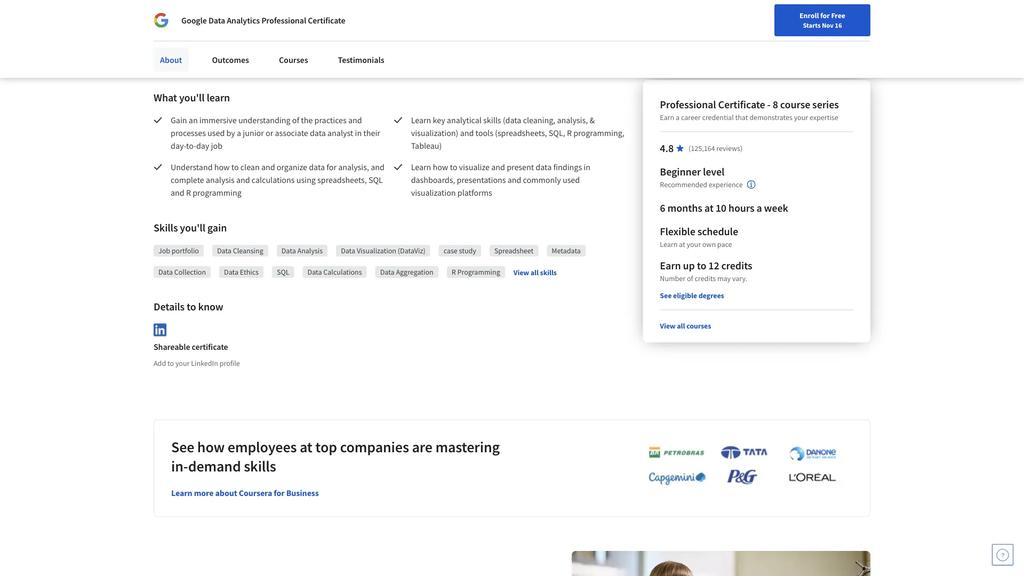 Task type: locate. For each thing, give the bounding box(es) containing it.
number
[[660, 274, 686, 283]]

what you'll learn
[[154, 91, 230, 104]]

analysis, left &
[[557, 115, 588, 125]]

your down shareable certificate at the bottom left of the page
[[175, 358, 190, 368]]

about up what
[[160, 54, 182, 65]]

data up using
[[309, 162, 325, 172]]

at inside flexible schedule learn at your own pace
[[679, 240, 685, 249]]

skills inside button
[[540, 268, 557, 277]]

analysis, inside understand how to clean and organize data for analysis, and complete analysis and calculations using spreadsheets, sql and r programming
[[338, 162, 369, 172]]

vary.
[[732, 274, 747, 283]]

profile
[[220, 358, 240, 368]]

1 vertical spatial professional
[[660, 98, 716, 111]]

using
[[296, 174, 316, 185]]

2 vertical spatial at
[[300, 438, 313, 456]]

programming
[[457, 267, 500, 277]]

0 vertical spatial r
[[567, 127, 572, 138]]

skills down employees
[[244, 457, 276, 475]]

a inside professional certificate - 8 course series earn a career credential that demonstrates your expertise
[[676, 113, 680, 122]]

1 vertical spatial credits
[[695, 274, 716, 283]]

all
[[531, 268, 539, 277], [677, 321, 685, 331]]

you'll up portfolio
[[180, 221, 205, 234]]

credits up vary.
[[722, 259, 753, 272]]

0 vertical spatial sql
[[369, 174, 383, 185]]

1 horizontal spatial at
[[679, 240, 685, 249]]

0 horizontal spatial analysis,
[[338, 162, 369, 172]]

1 vertical spatial see
[[171, 438, 194, 456]]

analysis, up spreadsheets,
[[338, 162, 369, 172]]

how up dashboards,
[[433, 162, 448, 172]]

about link up what
[[154, 48, 189, 71]]

data analysis
[[282, 246, 323, 256]]

for inside enroll for free starts nov 16
[[820, 11, 830, 20]]

0 vertical spatial credits
[[722, 259, 753, 272]]

day-
[[171, 140, 186, 151]]

certificate
[[308, 15, 345, 26], [718, 98, 765, 111]]

10
[[716, 201, 727, 215]]

and inside learn key analytical skills (data cleaning, analysis, & visualization) and tools (spreadsheets, sql, r programming, tableau)
[[460, 127, 474, 138]]

data down analysis
[[308, 267, 322, 277]]

of left the
[[292, 115, 299, 125]]

0 vertical spatial skills
[[483, 115, 501, 125]]

data inside learn how to visualize and present data findings in dashboards, presentations and commonly used visualization platforms
[[536, 162, 552, 172]]

1 horizontal spatial all
[[677, 321, 685, 331]]

credits down earn up to 12 credits
[[695, 274, 716, 283]]

2 about from the top
[[160, 54, 182, 65]]

learn left key
[[411, 115, 431, 125]]

2 horizontal spatial r
[[567, 127, 572, 138]]

1 vertical spatial all
[[677, 321, 685, 331]]

data for data cleansing
[[217, 246, 231, 256]]

0 horizontal spatial view
[[514, 268, 529, 277]]

see down number at the top right of the page
[[660, 291, 672, 300]]

how inside see how employees at top companies are mastering in-demand skills
[[197, 438, 225, 456]]

immersive
[[199, 115, 237, 125]]

0 vertical spatial certificate
[[308, 15, 345, 26]]

data down data visualization (dataviz)
[[380, 267, 395, 277]]

data inside gain an immersive understanding of the practices and processes used by a junior or associate data analyst in their day-to-day job
[[310, 127, 326, 138]]

data left ethics
[[224, 267, 238, 277]]

courses link
[[273, 42, 315, 66], [273, 48, 315, 71]]

at for see how employees at top companies are mastering in-demand skills
[[300, 438, 313, 456]]

data up commonly at the right
[[536, 162, 552, 172]]

in inside gain an immersive understanding of the practices and processes used by a junior or associate data analyst in their day-to-day job
[[355, 127, 362, 138]]

data down the
[[310, 127, 326, 138]]

your inside flexible schedule learn at your own pace
[[687, 240, 701, 249]]

how
[[214, 162, 230, 172], [433, 162, 448, 172], [197, 438, 225, 456]]

credits
[[722, 259, 753, 272], [695, 274, 716, 283]]

skills
[[154, 221, 178, 234]]

see inside see how employees at top companies are mastering in-demand skills
[[171, 438, 194, 456]]

view inside button
[[514, 268, 529, 277]]

1 vertical spatial you'll
[[180, 221, 205, 234]]

your down course
[[794, 113, 808, 122]]

to left clean
[[231, 162, 239, 172]]

to-
[[186, 140, 196, 151]]

1 horizontal spatial view
[[660, 321, 676, 331]]

1 courses from the top
[[279, 49, 308, 59]]

1 horizontal spatial sql
[[369, 174, 383, 185]]

and down complete
[[171, 187, 184, 198]]

(125,164 reviews)
[[689, 144, 743, 153]]

earn left career
[[660, 113, 674, 122]]

(data
[[503, 115, 521, 125]]

at left top
[[300, 438, 313, 456]]

0 vertical spatial you'll
[[179, 91, 205, 104]]

r down complete
[[186, 187, 191, 198]]

r inside learn key analytical skills (data cleaning, analysis, & visualization) and tools (spreadsheets, sql, r programming, tableau)
[[567, 127, 572, 138]]

skills
[[483, 115, 501, 125], [540, 268, 557, 277], [244, 457, 276, 475]]

1 vertical spatial a
[[237, 127, 241, 138]]

0 vertical spatial your
[[794, 113, 808, 122]]

2 about link from the top
[[154, 48, 189, 71]]

at
[[705, 201, 714, 215], [679, 240, 685, 249], [300, 438, 313, 456]]

1 vertical spatial skills
[[540, 268, 557, 277]]

1 outcomes link from the top
[[206, 42, 255, 66]]

1 courses link from the top
[[273, 42, 315, 66]]

1 horizontal spatial in
[[584, 162, 591, 172]]

0 horizontal spatial a
[[237, 127, 241, 138]]

data for data aggregation
[[380, 267, 395, 277]]

1 earn from the top
[[660, 113, 674, 122]]

starts
[[803, 21, 821, 29]]

view down spreadsheet
[[514, 268, 529, 277]]

2 earn from the top
[[660, 259, 681, 272]]

0 horizontal spatial of
[[292, 115, 299, 125]]

dashboards,
[[411, 174, 455, 185]]

r
[[567, 127, 572, 138], [186, 187, 191, 198], [452, 267, 456, 277]]

learn more about coursera for business link
[[171, 488, 319, 498]]

information about difficulty level pre-requisites. image
[[747, 180, 756, 189]]

1 vertical spatial at
[[679, 240, 685, 249]]

presentations
[[457, 174, 506, 185]]

own
[[702, 240, 716, 249]]

data for data visualization (dataviz)
[[341, 246, 355, 256]]

and down present
[[508, 174, 521, 185]]

flexible schedule learn at your own pace
[[660, 225, 738, 249]]

months
[[668, 201, 702, 215]]

1 vertical spatial analysis,
[[338, 162, 369, 172]]

and up analyst
[[348, 115, 362, 125]]

0 vertical spatial analysis,
[[557, 115, 588, 125]]

2 vertical spatial for
[[274, 488, 285, 498]]

or
[[266, 127, 273, 138]]

0 vertical spatial in
[[355, 127, 362, 138]]

learn more about coursera for business
[[171, 488, 319, 498]]

1 horizontal spatial credits
[[722, 259, 753, 272]]

outcomes link for courses link related to 2nd testimonials link from the bottom
[[206, 42, 255, 66]]

outcomes up learn
[[212, 54, 249, 65]]

what
[[154, 91, 177, 104]]

learn up dashboards,
[[411, 162, 431, 172]]

data for data collection
[[158, 267, 173, 277]]

about
[[160, 49, 182, 59], [160, 54, 182, 65]]

portfolio
[[172, 246, 199, 256]]

1 horizontal spatial used
[[563, 174, 580, 185]]

recommended experience
[[660, 180, 743, 190]]

2 testimonials from the top
[[338, 54, 384, 65]]

all inside button
[[531, 268, 539, 277]]

in left their
[[355, 127, 362, 138]]

earn inside professional certificate - 8 course series earn a career credential that demonstrates your expertise
[[660, 113, 674, 122]]

used up job
[[208, 127, 225, 138]]

and
[[348, 115, 362, 125], [460, 127, 474, 138], [261, 162, 275, 172], [371, 162, 385, 172], [491, 162, 505, 172], [236, 174, 250, 185], [508, 174, 521, 185], [171, 187, 184, 198]]

0 horizontal spatial see
[[171, 438, 194, 456]]

0 vertical spatial earn
[[660, 113, 674, 122]]

r down case
[[452, 267, 456, 277]]

key
[[433, 115, 445, 125]]

linkedin
[[191, 358, 218, 368]]

data up calculations
[[341, 246, 355, 256]]

2 courses from the top
[[279, 54, 308, 65]]

testimonials link
[[332, 42, 391, 66], [332, 48, 391, 71]]

analytical
[[447, 115, 482, 125]]

data left analysis
[[282, 246, 296, 256]]

view for view all skills
[[514, 268, 529, 277]]

for up spreadsheets,
[[327, 162, 337, 172]]

1 vertical spatial used
[[563, 174, 580, 185]]

0 vertical spatial see
[[660, 291, 672, 300]]

None search field
[[152, 7, 408, 28]]

see
[[660, 291, 672, 300], [171, 438, 194, 456]]

certificate
[[192, 342, 228, 352]]

for up nov
[[820, 11, 830, 20]]

job
[[158, 246, 170, 256]]

of down up
[[687, 274, 693, 283]]

learn key analytical skills (data cleaning, analysis, & visualization) and tools (spreadsheets, sql, r programming, tableau)
[[411, 115, 626, 151]]

see how employees at top companies are mastering in-demand skills
[[171, 438, 500, 475]]

to inside understand how to clean and organize data for analysis, and complete analysis and calculations using spreadsheets, sql and r programming
[[231, 162, 239, 172]]

a inside gain an immersive understanding of the practices and processes used by a junior or associate data analyst in their day-to-day job
[[237, 127, 241, 138]]

2 horizontal spatial your
[[794, 113, 808, 122]]

data visualization (dataviz)
[[341, 246, 426, 256]]

and down analytical
[[460, 127, 474, 138]]

your inside professional certificate - 8 course series earn a career credential that demonstrates your expertise
[[794, 113, 808, 122]]

see up in-
[[171, 438, 194, 456]]

outcomes for 2nd testimonials link from the bottom the about link
[[212, 49, 249, 59]]

aggregation
[[396, 267, 434, 277]]

earn
[[660, 113, 674, 122], [660, 259, 681, 272]]

enroll
[[800, 11, 819, 20]]

practices
[[315, 115, 347, 125]]

to left 'visualize'
[[450, 162, 457, 172]]

data down job
[[158, 267, 173, 277]]

2 vertical spatial skills
[[244, 457, 276, 475]]

sql down 'data analysis'
[[277, 267, 289, 277]]

1 vertical spatial for
[[327, 162, 337, 172]]

flexible
[[660, 225, 696, 238]]

1 vertical spatial view
[[660, 321, 676, 331]]

0 horizontal spatial r
[[186, 187, 191, 198]]

outcomes link
[[206, 42, 255, 66], [206, 48, 255, 71]]

0 vertical spatial professional
[[261, 15, 306, 26]]

professional up career
[[660, 98, 716, 111]]

and down clean
[[236, 174, 250, 185]]

used inside gain an immersive understanding of the practices and processes used by a junior or associate data analyst in their day-to-day job
[[208, 127, 225, 138]]

0 vertical spatial at
[[705, 201, 714, 215]]

earn up number at the top right of the page
[[660, 259, 681, 272]]

1 horizontal spatial see
[[660, 291, 672, 300]]

analysis,
[[557, 115, 588, 125], [338, 162, 369, 172]]

and up the "calculations" at top left
[[261, 162, 275, 172]]

1 horizontal spatial analysis,
[[557, 115, 588, 125]]

all down spreadsheet
[[531, 268, 539, 277]]

0 horizontal spatial certificate
[[308, 15, 345, 26]]

a left week
[[757, 201, 762, 215]]

you'll for skills
[[180, 221, 205, 234]]

of inside gain an immersive understanding of the practices and processes used by a junior or associate data analyst in their day-to-day job
[[292, 115, 299, 125]]

2 vertical spatial your
[[175, 358, 190, 368]]

for
[[820, 11, 830, 20], [327, 162, 337, 172], [274, 488, 285, 498]]

sql right spreadsheets,
[[369, 174, 383, 185]]

(125,164
[[689, 144, 715, 153]]

learn for learn how to visualize and present data findings in dashboards, presentations and commonly used visualization platforms
[[411, 162, 431, 172]]

tools
[[476, 127, 493, 138]]

learn inside learn how to visualize and present data findings in dashboards, presentations and commonly used visualization platforms
[[411, 162, 431, 172]]

enroll for free starts nov 16
[[800, 11, 846, 29]]

learn inside learn key analytical skills (data cleaning, analysis, & visualization) and tools (spreadsheets, sql, r programming, tableau)
[[411, 115, 431, 125]]

about link for 2nd testimonials link from the bottom
[[154, 42, 189, 66]]

0 horizontal spatial professional
[[261, 15, 306, 26]]

0 horizontal spatial for
[[274, 488, 285, 498]]

1 about from the top
[[160, 49, 182, 59]]

skills you'll gain
[[154, 221, 227, 234]]

data
[[310, 127, 326, 138], [309, 162, 325, 172], [536, 162, 552, 172]]

learn left more
[[171, 488, 192, 498]]

you'll up an
[[179, 91, 205, 104]]

r right "sql,"
[[567, 127, 572, 138]]

1 horizontal spatial a
[[676, 113, 680, 122]]

1 vertical spatial in
[[584, 162, 591, 172]]

schedule
[[698, 225, 738, 238]]

spreadsheets,
[[317, 174, 367, 185]]

learn down the flexible
[[660, 240, 678, 249]]

a
[[676, 113, 680, 122], [237, 127, 241, 138], [757, 201, 762, 215]]

1 horizontal spatial for
[[327, 162, 337, 172]]

0 vertical spatial used
[[208, 127, 225, 138]]

analysis, inside learn key analytical skills (data cleaning, analysis, & visualization) and tools (spreadsheets, sql, r programming, tableau)
[[557, 115, 588, 125]]

outcomes for the about link for second testimonials link from the top of the page
[[212, 54, 249, 65]]

a right by
[[237, 127, 241, 138]]

to inside learn how to visualize and present data findings in dashboards, presentations and commonly used visualization platforms
[[450, 162, 457, 172]]

in inside learn how to visualize and present data findings in dashboards, presentations and commonly used visualization platforms
[[584, 162, 591, 172]]

data inside understand how to clean and organize data for analysis, and complete analysis and calculations using spreadsheets, sql and r programming
[[309, 162, 325, 172]]

1 vertical spatial sql
[[277, 267, 289, 277]]

to left 12
[[697, 259, 707, 272]]

at inside see how employees at top companies are mastering in-demand skills
[[300, 438, 313, 456]]

eligible
[[673, 291, 697, 300]]

1 horizontal spatial r
[[452, 267, 456, 277]]

0 vertical spatial all
[[531, 268, 539, 277]]

how up analysis on the left top
[[214, 162, 230, 172]]

collection
[[174, 267, 206, 277]]

to for 12
[[697, 259, 707, 272]]

0 horizontal spatial at
[[300, 438, 313, 456]]

0 vertical spatial of
[[292, 115, 299, 125]]

1 testimonials from the top
[[338, 49, 384, 59]]

skills up tools
[[483, 115, 501, 125]]

in right findings
[[584, 162, 591, 172]]

0 horizontal spatial used
[[208, 127, 225, 138]]

all left courses
[[677, 321, 685, 331]]

your left own
[[687, 240, 701, 249]]

shareable certificate
[[154, 342, 228, 352]]

used down findings
[[563, 174, 580, 185]]

0 horizontal spatial credits
[[695, 274, 716, 283]]

1 horizontal spatial your
[[687, 240, 701, 249]]

1 horizontal spatial certificate
[[718, 98, 765, 111]]

to left know
[[187, 300, 196, 313]]

2 outcomes from the top
[[212, 54, 249, 65]]

junior
[[243, 127, 264, 138]]

outcomes down analytics
[[212, 49, 249, 59]]

add
[[154, 358, 166, 368]]

0 vertical spatial view
[[514, 268, 529, 277]]

learn
[[207, 91, 230, 104]]

case
[[444, 246, 458, 256]]

view left courses
[[660, 321, 676, 331]]

outcomes link for courses link for second testimonials link from the top of the page
[[206, 48, 255, 71]]

0 horizontal spatial all
[[531, 268, 539, 277]]

2 vertical spatial a
[[757, 201, 762, 215]]

2 horizontal spatial skills
[[540, 268, 557, 277]]

certificate inside professional certificate - 8 course series earn a career credential that demonstrates your expertise
[[718, 98, 765, 111]]

2 horizontal spatial for
[[820, 11, 830, 20]]

day
[[196, 140, 209, 151]]

about
[[215, 488, 237, 498]]

sql
[[369, 174, 383, 185], [277, 267, 289, 277]]

data left cleansing
[[217, 246, 231, 256]]

by
[[226, 127, 235, 138]]

1 horizontal spatial of
[[687, 274, 693, 283]]

0 vertical spatial a
[[676, 113, 680, 122]]

how for see
[[197, 438, 225, 456]]

employees
[[228, 438, 297, 456]]

1 vertical spatial certificate
[[718, 98, 765, 111]]

credential
[[702, 113, 734, 122]]

1 outcomes from the top
[[212, 49, 249, 59]]

professional inside professional certificate - 8 course series earn a career credential that demonstrates your expertise
[[660, 98, 716, 111]]

analysis
[[297, 246, 323, 256]]

at down the flexible
[[679, 240, 685, 249]]

outcomes link down analytics
[[206, 42, 255, 66]]

0 horizontal spatial skills
[[244, 457, 276, 475]]

and down their
[[371, 162, 385, 172]]

how up demand
[[197, 438, 225, 456]]

how inside understand how to clean and organize data for analysis, and complete analysis and calculations using spreadsheets, sql and r programming
[[214, 162, 230, 172]]

1 horizontal spatial professional
[[660, 98, 716, 111]]

2 outcomes link from the top
[[206, 48, 255, 71]]

1 horizontal spatial skills
[[483, 115, 501, 125]]

outcomes link up learn
[[206, 48, 255, 71]]

0 horizontal spatial sql
[[277, 267, 289, 277]]

degrees
[[699, 291, 724, 300]]

about link down google image
[[154, 42, 189, 66]]

2 testimonials link from the top
[[332, 48, 391, 71]]

0 horizontal spatial in
[[355, 127, 362, 138]]

how inside learn how to visualize and present data findings in dashboards, presentations and commonly used visualization platforms
[[433, 162, 448, 172]]

skills down metadata
[[540, 268, 557, 277]]

at left 10
[[705, 201, 714, 215]]

1 vertical spatial your
[[687, 240, 701, 249]]

1 vertical spatial earn
[[660, 259, 681, 272]]

sql inside understand how to clean and organize data for analysis, and complete analysis and calculations using spreadsheets, sql and r programming
[[369, 174, 383, 185]]

analysis
[[206, 174, 235, 185]]

career
[[681, 113, 701, 122]]

0 vertical spatial for
[[820, 11, 830, 20]]

a left career
[[676, 113, 680, 122]]

ethics
[[240, 267, 259, 277]]

of
[[292, 115, 299, 125], [687, 274, 693, 283]]

see inside button
[[660, 291, 672, 300]]

about for 2nd testimonials link from the bottom the about link
[[160, 49, 182, 59]]

english button
[[800, 0, 865, 35]]

skills inside see how employees at top companies are mastering in-demand skills
[[244, 457, 276, 475]]

about down google image
[[160, 49, 182, 59]]

for left business
[[274, 488, 285, 498]]

1 vertical spatial r
[[186, 187, 191, 198]]

2 courses link from the top
[[273, 48, 315, 71]]

professional right analytics
[[261, 15, 306, 26]]

1 about link from the top
[[154, 42, 189, 66]]



Task type: vqa. For each thing, say whether or not it's contained in the screenshot.
the Coursera Plus image
no



Task type: describe. For each thing, give the bounding box(es) containing it.
data collection
[[158, 267, 206, 277]]

testimonials for 2nd testimonials link from the bottom
[[338, 49, 384, 59]]

(spreadsheets,
[[495, 127, 547, 138]]

gain
[[171, 115, 187, 125]]

see eligible degrees
[[660, 291, 724, 300]]

r inside understand how to clean and organize data for analysis, and complete analysis and calculations using spreadsheets, sql and r programming
[[186, 187, 191, 198]]

nov
[[822, 21, 834, 29]]

free
[[831, 11, 846, 20]]

(dataviz)
[[398, 246, 426, 256]]

coursera enterprise logos image
[[633, 445, 846, 491]]

processes
[[171, 127, 206, 138]]

study
[[459, 246, 476, 256]]

1 testimonials link from the top
[[332, 42, 391, 66]]

0 horizontal spatial your
[[175, 358, 190, 368]]

data for data ethics
[[224, 267, 238, 277]]

google data analytics professional certificate
[[181, 15, 345, 26]]

courses link for 2nd testimonials link from the bottom
[[273, 42, 315, 66]]

shopping cart: 1 item image
[[775, 8, 795, 25]]

programming,
[[574, 127, 625, 138]]

learn inside flexible schedule learn at your own pace
[[660, 240, 678, 249]]

commonly
[[523, 174, 561, 185]]

expertise
[[810, 113, 838, 122]]

details
[[154, 300, 185, 313]]

understand how to clean and organize data for analysis, and complete analysis and calculations using spreadsheets, sql and r programming
[[171, 162, 386, 198]]

may
[[717, 274, 731, 283]]

organize
[[277, 162, 307, 172]]

complete
[[171, 174, 204, 185]]

courses
[[687, 321, 711, 331]]

4.8
[[660, 142, 674, 155]]

clean
[[240, 162, 260, 172]]

to for visualize
[[450, 162, 457, 172]]

to for clean
[[231, 162, 239, 172]]

understanding
[[238, 115, 291, 125]]

and up presentations
[[491, 162, 505, 172]]

top
[[315, 438, 337, 456]]

data for using
[[309, 162, 325, 172]]

google
[[181, 15, 207, 26]]

data for visualization
[[536, 162, 552, 172]]

see eligible degrees button
[[660, 290, 724, 301]]

number of credits may vary.
[[660, 274, 747, 283]]

shareable
[[154, 342, 190, 352]]

data ethics
[[224, 267, 259, 277]]

business
[[286, 488, 319, 498]]

demand
[[188, 457, 241, 475]]

see for see how employees at top companies are mastering in-demand skills
[[171, 438, 194, 456]]

skills inside learn key analytical skills (data cleaning, analysis, & visualization) and tools (spreadsheets, sql, r programming, tableau)
[[483, 115, 501, 125]]

analytics
[[227, 15, 260, 26]]

data for data analysis
[[282, 246, 296, 256]]

courses link for second testimonials link from the top of the page
[[273, 48, 315, 71]]

to right the 'add'
[[167, 358, 174, 368]]

learn for learn key analytical skills (data cleaning, analysis, & visualization) and tools (spreadsheets, sql, r programming, tableau)
[[411, 115, 431, 125]]

and inside gain an immersive understanding of the practices and processes used by a junior or associate data analyst in their day-to-day job
[[348, 115, 362, 125]]

12
[[709, 259, 719, 272]]

data aggregation
[[380, 267, 434, 277]]

show notifications image
[[880, 13, 893, 26]]

-
[[767, 98, 771, 111]]

spreadsheet
[[494, 246, 534, 256]]

16
[[835, 21, 842, 29]]

at for flexible schedule learn at your own pace
[[679, 240, 685, 249]]

visualize
[[459, 162, 490, 172]]

job
[[211, 140, 222, 151]]

all for courses
[[677, 321, 685, 331]]

see for see eligible degrees
[[660, 291, 672, 300]]

2 horizontal spatial a
[[757, 201, 762, 215]]

testimonials for second testimonials link from the top of the page
[[338, 54, 384, 65]]

for inside understand how to clean and organize data for analysis, and complete analysis and calculations using spreadsheets, sql and r programming
[[327, 162, 337, 172]]

that
[[735, 113, 748, 122]]

all for skills
[[531, 268, 539, 277]]

learn for learn more about coursera for business
[[171, 488, 192, 498]]

you'll for what
[[179, 91, 205, 104]]

6 months at 10 hours a week
[[660, 201, 788, 215]]

about for the about link for second testimonials link from the top of the page
[[160, 54, 182, 65]]

analyst
[[328, 127, 353, 138]]

view all courses link
[[660, 321, 711, 331]]

week
[[764, 201, 788, 215]]

1 vertical spatial of
[[687, 274, 693, 283]]

data for data calculations
[[308, 267, 322, 277]]

help center image
[[997, 548, 1009, 561]]

present
[[507, 162, 534, 172]]

mastering
[[436, 438, 500, 456]]

sql,
[[549, 127, 565, 138]]

more
[[194, 488, 214, 498]]

2 vertical spatial r
[[452, 267, 456, 277]]

how for understand
[[214, 162, 230, 172]]

tableau)
[[411, 140, 442, 151]]

how for learn
[[433, 162, 448, 172]]

job portfolio
[[158, 246, 199, 256]]

demonstrates
[[750, 113, 793, 122]]

2 horizontal spatial at
[[705, 201, 714, 215]]

level
[[703, 165, 725, 178]]

used inside learn how to visualize and present data findings in dashboards, presentations and commonly used visualization platforms
[[563, 174, 580, 185]]

8
[[773, 98, 778, 111]]

data right google
[[209, 15, 225, 26]]

about link for second testimonials link from the top of the page
[[154, 48, 189, 71]]

view for view all courses
[[660, 321, 676, 331]]

their
[[363, 127, 380, 138]]

calculations
[[323, 267, 362, 277]]

up
[[683, 259, 695, 272]]

r programming
[[452, 267, 500, 277]]

companies
[[340, 438, 409, 456]]

earn up to 12 credits
[[660, 259, 753, 272]]

findings
[[553, 162, 582, 172]]

visualization
[[357, 246, 396, 256]]

view all skills
[[514, 268, 557, 277]]

google image
[[154, 13, 169, 28]]

calculations
[[252, 174, 295, 185]]

hours
[[729, 201, 755, 215]]

in-
[[171, 457, 188, 475]]

understand
[[171, 162, 213, 172]]

gain
[[207, 221, 227, 234]]

visualization)
[[411, 127, 458, 138]]

beginner level
[[660, 165, 725, 178]]

data cleansing
[[217, 246, 263, 256]]



